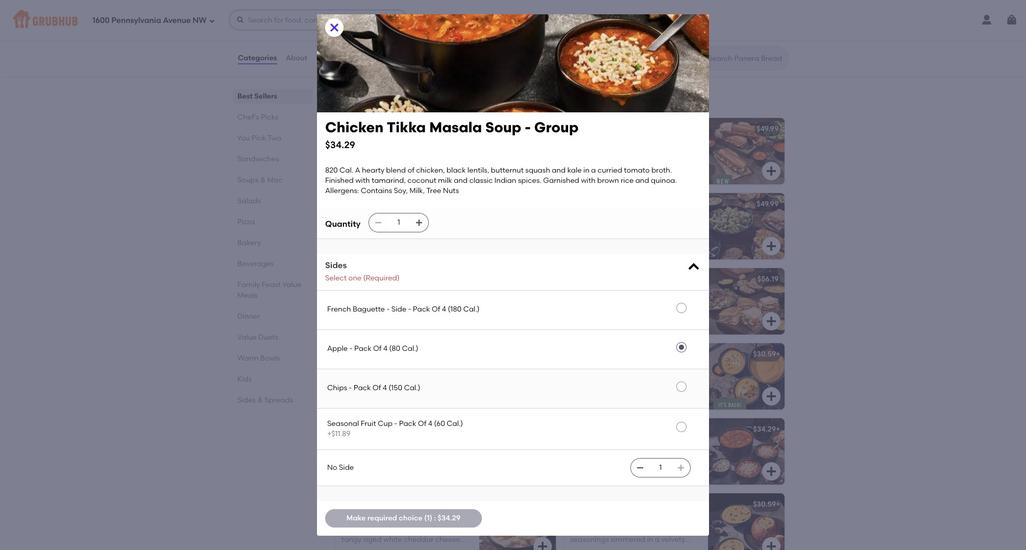 Task type: locate. For each thing, give the bounding box(es) containing it.
0 vertical spatial $34.29
[[325, 139, 355, 151]]

1 vertical spatial apple
[[627, 27, 647, 36]]

family feast with cookies image
[[708, 193, 785, 260]]

chicken
[[325, 119, 384, 136], [571, 425, 599, 434]]

coconut
[[408, 176, 437, 185]]

0 horizontal spatial masala
[[430, 119, 482, 136]]

0 vertical spatial a
[[592, 166, 596, 175]]

chips
[[327, 384, 347, 393]]

serves inside the a meal to feed the whole family, including 4 half sandwiches, 1 whole salad, 1 group soup and 1 whole french baguette. serves 4-6.
[[403, 321, 426, 329]]

meal for a meal to feed the whole family, including any 3 flatbread pizzas and 2 whole salads. serves 4-6.
[[349, 214, 366, 223]]

1 horizontal spatial salad,
[[571, 235, 592, 244]]

cal. for a
[[340, 166, 354, 175]]

including down the :
[[416, 525, 448, 534]]

masala for chicken tikka masala soup - group $34.29
[[430, 119, 482, 136]]

0 vertical spatial salad,
[[571, 310, 592, 319]]

svg image for orange juice
[[537, 53, 549, 66]]

a up finished
[[342, 139, 347, 148]]

curried
[[598, 166, 623, 175]]

sauce. inside 1930 cal. tender shell pasta in a blend of rich cheeses including our tangy aged white cheddar cheese sauce. serves 4. allergens: conta
[[342, 546, 364, 550]]

2 horizontal spatial $34.29
[[754, 425, 776, 434]]

1 vertical spatial half
[[378, 375, 392, 384]]

input item quantity number field for no side
[[650, 459, 672, 477]]

whole
[[673, 300, 695, 308], [655, 310, 677, 319], [444, 375, 466, 384], [441, 385, 463, 394]]

chips - pack of 4 (150 cal.)
[[327, 384, 421, 393]]

autumn
[[611, 350, 639, 359]]

meal inside the a meal to feed the whole family. including any 4 toasted baguettes, 1 group soup or group mac & cheese, and 1 whole salad. serves 4-6.
[[577, 139, 595, 148]]

tomato
[[624, 166, 650, 175]]

choice
[[399, 514, 423, 522]]

cal. up shredded
[[585, 515, 599, 523]]

of up the baguette.
[[373, 384, 381, 393]]

half up baguette,
[[607, 300, 621, 308]]

0 horizontal spatial cheese
[[436, 535, 460, 544]]

2 salad. from the left
[[613, 170, 634, 179]]

soup up tamarind,
[[364, 160, 381, 169]]

meal inside a meal to feed the whole family. includes 4 half sandwiches, 1 whole salad, 1 quart of soup, and 1 whole french baguette. serves 4-6.
[[349, 365, 366, 373]]

1 juice from the left
[[370, 13, 389, 22]]

with down 'hearty'
[[356, 176, 370, 185]]

pizza
[[384, 200, 402, 209], [238, 218, 255, 226]]

group up finished
[[342, 160, 362, 169]]

chicken tikka masala soup - group $34.29
[[325, 119, 579, 151]]

0 vertical spatial quart
[[598, 310, 619, 319]]

-
[[525, 119, 531, 136], [387, 305, 390, 314], [408, 305, 411, 314], [350, 344, 353, 353], [688, 350, 691, 359], [349, 384, 352, 393], [395, 419, 398, 428], [384, 425, 387, 434], [669, 425, 672, 434], [394, 500, 397, 509], [654, 500, 657, 509]]

masala
[[430, 119, 482, 136], [621, 425, 647, 434]]

warm
[[238, 354, 259, 363]]

1 including from the left
[[342, 150, 374, 158]]

& up quinoa.
[[660, 160, 666, 169]]

1 horizontal spatial cheese
[[598, 546, 623, 550]]

chef's picks tab
[[238, 112, 309, 123]]

feed for a meal to feed the whole family. including any 4 toasted baguettes, 1 group soup or group mac & cheese, and 1 whole salad. serves 4-6.
[[606, 139, 621, 148]]

& inside "tab"
[[260, 176, 266, 184]]

4 up baguette.
[[375, 300, 379, 308]]

includes up chippers.
[[571, 300, 599, 308]]

of up coconut
[[408, 166, 415, 175]]

make
[[347, 514, 366, 522]]

juice
[[370, 13, 389, 22], [624, 13, 643, 22]]

1 horizontal spatial a
[[592, 166, 596, 175]]

2 cheese, from the left
[[667, 160, 694, 169]]

2 vertical spatial a
[[655, 535, 660, 544]]

kids
[[238, 375, 252, 384]]

4
[[571, 125, 575, 133], [619, 150, 623, 158], [604, 225, 608, 233], [620, 245, 624, 254], [375, 300, 379, 308], [601, 300, 605, 308], [442, 305, 446, 314], [647, 321, 651, 329], [384, 344, 388, 353], [372, 375, 377, 384], [383, 384, 387, 393], [428, 419, 433, 428]]

4- right tomato at the top of the page
[[660, 170, 667, 179]]

cheese, for a meal to feed the whole family. including any 3 toasted baguettes, 1 group soup or group mac & cheese, and 1 whole salad. serves 4-6.
[[439, 160, 465, 169]]

sandwiches, for and
[[396, 300, 439, 308]]

half inside a meal to feed the whole family. includes 4 half sandwiches, 1 whole salad, 1 quart of soup, and 1 whole french baguette. serves 4-6.
[[378, 375, 392, 384]]

vegetarian autumn squash soup - group image
[[708, 343, 785, 410]]

soup, for 4
[[629, 310, 649, 319]]

& inside tab
[[258, 396, 263, 405]]

toasted up tomato at the top of the page
[[625, 150, 652, 158]]

1 sauce. from the left
[[342, 546, 364, 550]]

6. inside a meal to feed the whole family. includes 4 half sandwiches, 1 whole salad, 1 quart of soup, 1 whole french baguette, and 4 chocolate chippers. serves 4-6.
[[637, 331, 643, 340]]

0 horizontal spatial sandwiches,
[[396, 300, 439, 308]]

family. inside a meal to feed the whole family. includes 4 half sandwiches, 1 whole salad, 1 quart of soup, and 1 whole french baguette. serves 4-6.
[[429, 365, 452, 373]]

including inside the a meal to feed the whole family. including any 4 toasted baguettes, 1 group soup or group mac & cheese, and 1 whole salad. serves 4-6.
[[571, 150, 603, 158]]

group inside button
[[388, 425, 411, 434]]

0 horizontal spatial salad,
[[342, 310, 363, 319]]

including
[[342, 225, 374, 233], [571, 225, 602, 233], [342, 300, 374, 308], [416, 525, 448, 534]]

4 toasted baguette family feast image
[[708, 118, 785, 185]]

meal for a meal to feed the whole family. including any 4 toasted baguettes, 1 group soup or group mac & cheese, and 1 whole salad. serves 4-6.
[[577, 139, 595, 148]]

fruit
[[361, 419, 376, 428]]

apple - pack of 4 (80 cal.) button
[[317, 330, 709, 369]]

you pick two tab
[[238, 133, 309, 144]]

cal.) inside button
[[404, 384, 421, 393]]

2 baguettes, from the left
[[654, 150, 691, 158]]

0 vertical spatial tikka
[[387, 119, 426, 136]]

mac down sandwiches tab
[[267, 176, 283, 184]]

0 vertical spatial side
[[392, 305, 407, 314]]

Input item quantity number field
[[388, 213, 410, 232], [650, 459, 672, 477]]

a inside the 820 cal. a hearty blend of chicken, black lentils, butternut squash and kale in a curried tomato broth. finished with tamarind, coconut milk and classic indian spices. garnished with brown rice and quinoa. allergens: contains soy, milk, tree nuts
[[355, 166, 360, 175]]

sandwiches, inside a meal to feed the whole family, including 4 half sandwiches, 1 whole salad, 1 group soup, 1 whole french baguette and 4 chocolate chipper cookies. serves 4-6.
[[625, 225, 668, 233]]

chocolate inside a meal to feed the whole family, including 4 half sandwiches, 1 whole salad, 1 group soup, 1 whole french baguette and 4 chocolate chipper cookies. serves 4-6.
[[626, 245, 663, 254]]

sandwiches, inside the a meal to feed the whole family, including 4 half sandwiches, 1 whole salad, 1 group soup and 1 whole french baguette. serves 4-6.
[[396, 300, 439, 308]]

serves right the baguette.
[[403, 396, 426, 404]]

of up baguette,
[[621, 310, 627, 319]]

make required choice (1) : $34.29
[[347, 514, 461, 522]]

0 horizontal spatial sandwiches,
[[394, 375, 438, 384]]

to for a meal to feed the whole family. includes 4 half sandwiches, 1 whole salad, 1 quart of soup, and 1 whole french baguette. serves 4-6.
[[368, 365, 375, 373]]

the up baguette,
[[623, 289, 634, 298]]

sandwiches, up baguette,
[[623, 300, 667, 308]]

2 horizontal spatial apple
[[627, 27, 647, 36]]

meals up chicken tikka masala soup - group $34.29
[[437, 94, 469, 107]]

1 horizontal spatial half
[[610, 225, 623, 233]]

1 vertical spatial family feast value meals
[[238, 280, 302, 300]]

feed inside a meal to feed the whole family, including 4 half sandwiches, 1 whole salad, 1 group soup, 1 whole french baguette and 4 chocolate chipper cookies. serves 4-6.
[[606, 214, 621, 223]]

apple up chips
[[327, 344, 348, 353]]

2 $30.59 from the top
[[753, 500, 776, 509]]

0 vertical spatial $49.99
[[757, 125, 779, 133]]

1 horizontal spatial salad.
[[613, 170, 634, 179]]

1 horizontal spatial $34.29
[[438, 514, 461, 522]]

shredded
[[571, 525, 604, 534]]

baguettes,
[[425, 150, 463, 158], [654, 150, 691, 158]]

seasonal fruit cup - pack of 4 (60 cal.) +$11.89
[[327, 419, 463, 438]]

any up the curried
[[604, 150, 617, 158]]

salad, inside the a meal to feed the whole family, including 4 half sandwiches, 1 whole salad, 1 group soup and 1 whole french baguette. serves 4-6.
[[342, 310, 363, 319]]

3 inside a meal to feed the whole family. including any 3 toasted baguettes, 1 group soup or group mac & cheese, and 1 whole salad. serves 4-6.
[[390, 150, 394, 158]]

family. for a meal to feed the whole family. includes 4 half sandwiches, 1 whole salad, 1 quart of soup, and 1 whole french baguette. serves 4-6.
[[429, 365, 452, 373]]

0 vertical spatial flatbread
[[348, 200, 382, 209]]

soup for 4
[[593, 160, 610, 169]]

1 vertical spatial includes
[[342, 375, 371, 384]]

1 vertical spatial side
[[339, 463, 354, 472]]

2 mac from the left
[[643, 160, 659, 169]]

0 vertical spatial $30.59
[[753, 350, 776, 359]]

premium family feast image
[[480, 343, 556, 410]]

in right the :
[[439, 515, 445, 523]]

1 baguettes, from the left
[[425, 150, 463, 158]]

cheddar
[[404, 535, 434, 544]]

family. inside the a meal to feed the whole family. including any 4 toasted baguettes, 1 group soup or group mac & cheese, and 1 whole salad. serves 4-6.
[[658, 139, 681, 148]]

family, up (180
[[429, 289, 452, 298]]

2 juice from the left
[[624, 13, 643, 22]]

2 or from the left
[[612, 160, 619, 169]]

1 horizontal spatial masala
[[621, 425, 647, 434]]

premium
[[370, 27, 401, 36], [342, 350, 373, 359]]

blend up tamarind,
[[386, 166, 406, 175]]

0 horizontal spatial in
[[439, 515, 445, 523]]

0 horizontal spatial a
[[447, 515, 451, 523]]

sides inside 'sides select one (required)'
[[325, 260, 347, 270]]

0 horizontal spatial value
[[238, 333, 257, 342]]

any inside the a meal to feed the whole family. including any 4 toasted baguettes, 1 group soup or group mac & cheese, and 1 whole salad. serves 4-6.
[[604, 150, 617, 158]]

a meal to feed the whole family, including 4 half sandwiches, 1 whole salad, 1 group soup and 1 whole french baguette. serves 4-6.
[[342, 289, 465, 329]]

half for soup
[[381, 300, 394, 308]]

dinner tab
[[238, 311, 309, 322]]

garnished
[[544, 176, 580, 185]]

0 vertical spatial $30.59 +
[[753, 350, 781, 359]]

0 horizontal spatial tikka
[[387, 119, 426, 136]]

1 or from the left
[[383, 160, 390, 169]]

a up 2
[[342, 214, 347, 223]]

tikka for chicken tikka masala soup - group $34.29
[[387, 119, 426, 136]]

value duets tab
[[238, 332, 309, 343]]

1930
[[342, 515, 357, 523]]

toasted up chicken, at top left
[[396, 150, 423, 158]]

to inside a meal to feed the whole family. includes 4 half sandwiches, 1 whole salad, 1 quart of soup, and 1 whole french baguette. serves 4-6.
[[368, 365, 375, 373]]

0 horizontal spatial apple
[[327, 344, 348, 353]]

none inside the 160 cal. premium orange juice. allergens: none
[[377, 38, 395, 46]]

family feast image
[[480, 268, 556, 335]]

and left brown
[[571, 170, 584, 179]]

juice.
[[430, 27, 448, 36]]

2 horizontal spatial a
[[655, 535, 660, 544]]

including inside a meal to feed the whole family. including any 3 toasted baguettes, 1 group soup or group mac & cheese, and 1 whole salad. serves 4-6.
[[342, 150, 374, 158]]

side
[[392, 305, 407, 314], [339, 463, 354, 472]]

family. inside a meal to feed the whole family. includes 4 half sandwiches, 1 whole salad, 1 quart of soup, 1 whole french baguette, and 4 chocolate chippers. serves 4-6.
[[658, 289, 681, 298]]

chicken tikka masala soup - group image
[[708, 418, 785, 485]]

2 horizontal spatial soup
[[593, 160, 610, 169]]

feast down beverages tab
[[262, 280, 281, 289]]

$34.29 inside chicken tikka masala soup - group $34.29
[[325, 139, 355, 151]]

chocolate up squash
[[653, 321, 690, 329]]

0 vertical spatial chicken
[[325, 119, 384, 136]]

a for family feast with cookies
[[571, 214, 576, 223]]

group left soup,
[[598, 235, 618, 244]]

family,
[[429, 214, 452, 223], [658, 214, 681, 223], [429, 289, 452, 298]]

tikka for chicken tikka masala soup - group
[[601, 425, 620, 434]]

1 $30.59 + from the top
[[753, 350, 781, 359]]

to down premium family feast
[[368, 365, 375, 373]]

4- up (60
[[427, 396, 434, 404]]

chef's picks
[[238, 113, 279, 122]]

svg image for 3 toasted baguette family feast
[[537, 165, 549, 177]]

flatbread inside the a meal to feed the whole family, including any 3 flatbread pizzas and 2 whole salads. serves 4-6.
[[396, 225, 430, 233]]

(150
[[389, 384, 403, 393]]

1 vertical spatial chicken
[[571, 425, 599, 434]]

cal. inside 1930 cal. tender shell pasta in a blend of rich cheeses including our tangy aged white cheddar cheese sauce. serves 4. allergens: conta
[[359, 515, 373, 523]]

cup
[[378, 419, 393, 428]]

value up 'warm'
[[238, 333, 257, 342]]

0 vertical spatial cheese
[[436, 535, 460, 544]]

meal up baguette
[[577, 214, 595, 223]]

feed down family feast with cookies
[[606, 214, 621, 223]]

meal inside a meal to feed the whole family, including 4 half sandwiches, 1 whole salad, 1 group soup, 1 whole french baguette and 4 chocolate chipper cookies. serves 4-6.
[[577, 214, 595, 223]]

salad, up chippers.
[[571, 310, 592, 319]]

1 vertical spatial in
[[439, 515, 445, 523]]

feed down the 3 flatbread pizza family feast
[[377, 214, 392, 223]]

to up baguette,
[[597, 289, 604, 298]]

soup for chicken tikka masala soup - group $34.29
[[486, 119, 522, 136]]

4 up the curried
[[619, 150, 623, 158]]

1 horizontal spatial meals
[[437, 94, 469, 107]]

$49.99 for a meal to feed the whole family, including 4 half sandwiches, 1 whole salad, 1 group soup, 1 whole french baguette and 4 chocolate chipper cookies. serves 4-6.
[[757, 200, 779, 209]]

and inside the a meal to feed the whole family. including any 4 toasted baguettes, 1 group soup or group mac & cheese, and 1 whole salad. serves 4-6.
[[571, 170, 584, 179]]

a down select
[[342, 289, 347, 298]]

input item quantity number field down the 3 flatbread pizza family feast
[[388, 213, 410, 232]]

0 horizontal spatial soup,
[[400, 385, 420, 394]]

1 horizontal spatial sandwiches,
[[623, 300, 667, 308]]

the for a meal to feed the whole family. including any 3 toasted baguettes, 1 group soup or group mac & cheese, and 1 whole salad. serves 4-6.
[[394, 139, 405, 148]]

to inside a meal to feed the whole family, including 4 half sandwiches, 1 whole salad, 1 group soup, 1 whole french baguette and 4 chocolate chipper cookies. serves 4-6.
[[597, 214, 604, 223]]

sandwiches, for 1
[[623, 300, 667, 308]]

french down chips
[[342, 396, 365, 404]]

2 vertical spatial in
[[647, 535, 653, 544]]

the down the 3 flatbread pizza family feast
[[394, 214, 405, 223]]

1 horizontal spatial includes
[[571, 300, 599, 308]]

meal for a meal to feed the whole family. includes 4 half sandwiches, 1 whole salad, 1 quart of soup, 1 whole french baguette, and 4 chocolate chippers. serves 4-6.
[[577, 289, 595, 298]]

including inside the a meal to feed the whole family, including any 3 flatbread pizzas and 2 whole salads. serves 4-6.
[[342, 225, 374, 233]]

4 left (150
[[383, 384, 387, 393]]

1 horizontal spatial apple
[[601, 13, 622, 22]]

0 horizontal spatial juice
[[370, 13, 389, 22]]

beverages tab
[[238, 258, 309, 269]]

0 vertical spatial half
[[610, 225, 623, 233]]

sandwiches, inside a meal to feed the whole family. includes 4 half sandwiches, 1 whole salad, 1 quart of soup, 1 whole french baguette, and 4 chocolate chippers. serves 4-6.
[[623, 300, 667, 308]]

toasted up kale
[[577, 125, 605, 133]]

4- right salads.
[[420, 235, 427, 244]]

& right soups
[[260, 176, 266, 184]]

1 horizontal spatial soup,
[[629, 310, 649, 319]]

a meal to feed the whole family. includes 4 half sandwiches, 1 whole salad, 1 quart of soup, 1 whole french baguette, and 4 chocolate chippers. serves 4-6.
[[571, 289, 695, 340]]

cal.) right (150
[[404, 384, 421, 393]]

a inside a meal to feed the whole family, including 4 half sandwiches, 1 whole salad, 1 group soup, 1 whole french baguette and 4 chocolate chipper cookies. serves 4-6.
[[571, 214, 576, 223]]

family. for a meal to feed the whole family. including any 3 toasted baguettes, 1 group soup or group mac & cheese, and 1 whole salad. serves 4-6.
[[429, 139, 452, 148]]

sandwiches
[[238, 155, 279, 163]]

soup for vegetarian autumn squash soup - group
[[668, 350, 686, 359]]

soup inside the a meal to feed the whole family. including any 4 toasted baguettes, 1 group soup or group mac & cheese, and 1 whole salad. serves 4-6.
[[593, 160, 610, 169]]

0 horizontal spatial side
[[339, 463, 354, 472]]

1 horizontal spatial value
[[282, 280, 302, 289]]

sides & spreads tab
[[238, 395, 309, 406]]

a inside a meal to feed the whole family. includes 4 half sandwiches, 1 whole salad, 1 quart of soup, and 1 whole french baguette. serves 4-6.
[[342, 365, 347, 373]]

0 horizontal spatial cheese,
[[439, 160, 465, 169]]

mac for 4
[[643, 160, 659, 169]]

1 vertical spatial blend
[[342, 525, 361, 534]]

a meal to feed the whole family, including 4 half sandwiches, 1 whole salad, 1 group soup, 1 whole french baguette and 4 chocolate chipper cookies. serves 4-6.
[[571, 214, 694, 264]]

4-
[[431, 170, 438, 179], [660, 170, 667, 179], [420, 235, 427, 244], [626, 256, 633, 264], [427, 321, 434, 329], [630, 331, 637, 340], [427, 396, 434, 404]]

meal inside the a meal to feed the whole family, including 4 half sandwiches, 1 whole salad, 1 group soup and 1 whole french baguette. serves 4-6.
[[349, 289, 366, 298]]

2 including from the left
[[571, 150, 603, 158]]

beverages
[[238, 259, 274, 268]]

& for mac & cheese - group
[[359, 500, 364, 509]]

blend inside 1930 cal. tender shell pasta in a blend of rich cheeses including our tangy aged white cheddar cheese sauce. serves 4. allergens: conta
[[342, 525, 361, 534]]

feed for a meal to feed the whole family. includes 4 half sandwiches, 1 whole salad, 1 quart of soup, 1 whole french baguette, and 4 chocolate chippers. serves 4-6.
[[606, 289, 621, 298]]

mac up 1930
[[342, 500, 357, 509]]

or inside the a meal to feed the whole family. including any 4 toasted baguettes, 1 group soup or group mac & cheese, and 1 whole salad. serves 4-6.
[[612, 160, 619, 169]]

allergens: down 90
[[571, 38, 604, 46]]

soup,
[[620, 235, 639, 244]]

serves inside a meal to feed the whole family. including any 3 toasted baguettes, 1 group soup or group mac & cheese, and 1 whole salad. serves 4-6.
[[406, 170, 429, 179]]

apple
[[601, 13, 622, 22], [627, 27, 647, 36], [327, 344, 348, 353]]

salad, up seasonal
[[342, 385, 364, 394]]

feast
[[372, 94, 402, 107], [437, 125, 456, 133], [666, 125, 685, 133], [429, 200, 448, 209], [595, 200, 615, 209], [367, 275, 386, 284], [262, 280, 281, 289], [400, 350, 419, 359]]

0 horizontal spatial mac
[[267, 176, 283, 184]]

a
[[592, 166, 596, 175], [447, 515, 451, 523], [655, 535, 660, 544]]

kids tab
[[238, 374, 309, 385]]

to for a meal to feed the whole family. includes 4 half sandwiches, 1 whole salad, 1 quart of soup, 1 whole french baguette, and 4 chocolate chippers. serves 4-6.
[[597, 289, 604, 298]]

sandwiches, up (150
[[394, 375, 438, 384]]

2 none from the left
[[606, 38, 624, 46]]

including up 2
[[342, 225, 374, 233]]

sides down kids
[[238, 396, 256, 405]]

cal. for organic
[[581, 27, 595, 36]]

to up the curried
[[597, 139, 604, 148]]

0 horizontal spatial includes
[[342, 375, 371, 384]]

0 horizontal spatial baguettes,
[[425, 150, 463, 158]]

or for 4
[[612, 160, 619, 169]]

0 horizontal spatial $34.29
[[325, 139, 355, 151]]

group
[[534, 119, 579, 136], [693, 350, 715, 359], [388, 425, 411, 434], [673, 425, 696, 434], [399, 500, 421, 509], [658, 500, 681, 509]]

chicken for chicken tikka masala soup - group
[[571, 425, 599, 434]]

organic down organic apple juice
[[596, 27, 625, 36]]

1 horizontal spatial quart
[[598, 310, 619, 319]]

chicken,
[[416, 166, 445, 175]]

0 horizontal spatial none
[[377, 38, 395, 46]]

salad. for 3
[[384, 170, 405, 179]]

soy,
[[394, 187, 408, 195]]

cheese,
[[439, 160, 465, 169], [667, 160, 694, 169]]

svg image for chicken tikka masala soup - group
[[766, 465, 778, 478]]

mac up quinoa.
[[643, 160, 659, 169]]

0 vertical spatial value
[[404, 94, 434, 107]]

to up salads.
[[368, 214, 375, 223]]

group up baguette.
[[369, 310, 389, 319]]

6. left black
[[438, 170, 444, 179]]

1 vertical spatial pizza
[[238, 218, 255, 226]]

half inside a meal to feed the whole family. includes 4 half sandwiches, 1 whole salad, 1 quart of soup, 1 whole french baguette, and 4 chocolate chippers. serves 4-6.
[[607, 300, 621, 308]]

tamarind,
[[372, 176, 406, 185]]

and right 820
[[342, 170, 355, 179]]

a for 3 flatbread pizza family feast
[[342, 214, 347, 223]]

salad, up baguette
[[571, 235, 592, 244]]

pack up the baguette.
[[354, 384, 371, 393]]

a inside the 820 cal. a hearty blend of chicken, black lentils, butternut squash and kale in a curried tomato broth. finished with tamarind, coconut milk and classic indian spices. garnished with brown rice and quinoa. allergens: contains soy, milk, tree nuts
[[592, 166, 596, 175]]

1 salad. from the left
[[384, 170, 405, 179]]

the inside a meal to feed the whole family, including 4 half sandwiches, 1 whole salad, 1 group soup, 1 whole french baguette and 4 chocolate chipper cookies. serves 4-6.
[[623, 214, 634, 223]]

meal down one
[[349, 289, 366, 298]]

french up chipper
[[667, 235, 691, 244]]

cal. inside the 820 cal. a hearty blend of chicken, black lentils, butternut squash and kale in a curried tomato broth. finished with tamarind, coconut milk and classic indian spices. garnished with brown rice and quinoa. allergens: contains soy, milk, tree nuts
[[340, 166, 354, 175]]

sides for sides select one (required)
[[325, 260, 347, 270]]

baguettes, inside the a meal to feed the whole family. including any 4 toasted baguettes, 1 group soup or group mac & cheese, and 1 whole salad. serves 4-6.
[[654, 150, 691, 158]]

the inside a meal to feed the whole family. includes 4 half sandwiches, 1 whole salad, 1 quart of soup, and 1 whole french baguette. serves 4-6.
[[394, 365, 405, 373]]

family inside tab
[[238, 280, 260, 289]]

bowls
[[260, 354, 280, 363]]

1 $49.99 from the top
[[757, 125, 779, 133]]

quart inside a meal to feed the whole family. includes 4 half sandwiches, 1 whole salad, 1 quart of soup, 1 whole french baguette, and 4 chocolate chippers. serves 4-6.
[[598, 310, 619, 319]]

pizza tab
[[238, 217, 309, 227]]

the for a meal to feed the whole family, including 4 half sandwiches, 1 whole salad, 1 group soup and 1 whole french baguette. serves 4-6.
[[394, 289, 405, 298]]

organic up 90
[[571, 13, 599, 22]]

the inside the a meal to feed the whole family, including 4 half sandwiches, 1 whole salad, 1 group soup and 1 whole french baguette. serves 4-6.
[[394, 289, 405, 298]]

includes for french
[[342, 375, 371, 384]]

chippers.
[[571, 331, 604, 340]]

0 horizontal spatial input item quantity number field
[[388, 213, 410, 232]]

820 cal. a hearty blend of chicken, black lentils, butternut squash and kale in a curried tomato broth. finished with tamarind, coconut milk and classic indian spices. garnished with brown rice and quinoa. allergens: contains soy, milk, tree nuts
[[325, 166, 679, 195]]

baguettes, for 4 toasted baguette family feast
[[654, 150, 691, 158]]

1 horizontal spatial juice
[[624, 13, 643, 22]]

including for a meal to feed the whole family, including 4 half sandwiches, 1 whole salad, 1 group soup, 1 whole french baguette and 4 chocolate chipper cookies. serves 4-6.
[[571, 225, 602, 233]]

1 $30.59 from the top
[[753, 350, 776, 359]]

2 sauce. from the left
[[625, 546, 648, 550]]

0 vertical spatial premium
[[370, 27, 401, 36]]

including up kale
[[571, 150, 603, 158]]

3 flatbread pizza family feast image
[[480, 193, 556, 260]]

svg image
[[328, 21, 341, 34], [537, 53, 549, 66], [766, 53, 778, 66], [537, 165, 549, 177], [766, 165, 778, 177], [687, 260, 701, 274], [677, 464, 685, 472], [766, 465, 778, 478], [766, 541, 778, 550]]

1 horizontal spatial soup
[[391, 310, 408, 319]]

the for a meal to feed the whole family, including 4 half sandwiches, 1 whole salad, 1 group soup, 1 whole french baguette and 4 chocolate chipper cookies. serves 4-6.
[[623, 214, 634, 223]]

1 horizontal spatial in
[[584, 166, 590, 175]]

serves inside the a meal to feed the whole family. including any 4 toasted baguettes, 1 group soup or group mac & cheese, and 1 whole salad. serves 4-6.
[[635, 170, 658, 179]]

1 horizontal spatial or
[[612, 160, 619, 169]]

$30.59 +
[[753, 350, 781, 359], [753, 500, 781, 509]]

2 vertical spatial apple
[[327, 344, 348, 353]]

quart up the baguette.
[[370, 385, 390, 394]]

meal down cookies.
[[577, 289, 595, 298]]

cheese, for a meal to feed the whole family. including any 4 toasted baguettes, 1 group soup or group mac & cheese, and 1 whole salad. serves 4-6.
[[667, 160, 694, 169]]

soup up brown
[[593, 160, 610, 169]]

0 vertical spatial in
[[584, 166, 590, 175]]

baguette for 3
[[377, 125, 410, 133]]

sandwiches tab
[[238, 154, 309, 164]]

svg image
[[1006, 14, 1019, 26], [236, 16, 244, 24], [209, 18, 215, 24], [375, 218, 383, 227], [415, 218, 424, 227], [766, 240, 778, 252], [766, 315, 778, 328], [766, 390, 778, 403], [636, 464, 645, 472], [537, 541, 549, 550]]

$30.59 + for broccoli cheddar soup - group
[[753, 500, 781, 509]]

$4.29
[[532, 13, 550, 22]]

baguette
[[377, 125, 410, 133], [606, 125, 639, 133], [353, 305, 385, 314]]

quart for baguette,
[[598, 310, 619, 319]]

baguette
[[571, 245, 603, 254]]

aged
[[364, 535, 382, 544]]

salad, for french
[[342, 385, 364, 394]]

a for 4 toasted baguette family feast
[[571, 139, 576, 148]]

0 horizontal spatial with
[[356, 176, 370, 185]]

sauce. down "simmered"
[[625, 546, 648, 550]]

1 vertical spatial $49.99
[[757, 200, 779, 209]]

6. inside the a meal to feed the whole family. including any 4 toasted baguettes, 1 group soup or group mac & cheese, and 1 whole salad. serves 4-6.
[[667, 170, 673, 179]]

0 horizontal spatial family feast value meals
[[238, 280, 302, 300]]

orange
[[403, 27, 428, 36]]

a down select
[[655, 535, 660, 544]]

1 cheese, from the left
[[439, 160, 465, 169]]

1 vertical spatial salad,
[[342, 385, 364, 394]]

the for a meal to feed the whole family, including any 3 flatbread pizzas and 2 whole salads. serves 4-6.
[[394, 214, 405, 223]]

pizza down salads
[[238, 218, 255, 226]]

chili
[[366, 425, 382, 434]]

group
[[342, 160, 362, 169], [392, 160, 412, 169], [571, 160, 591, 169], [620, 160, 641, 169], [598, 235, 618, 244], [369, 310, 389, 319]]

including for a meal to feed the whole family. including any 4 toasted baguettes, 1 group soup or group mac & cheese, and 1 whole salad. serves 4-6.
[[571, 150, 603, 158]]

any
[[375, 150, 388, 158], [604, 150, 617, 158], [375, 225, 388, 233]]

family feast value meals
[[334, 94, 469, 107], [238, 280, 302, 300]]

feed for a meal to feed the whole family, including any 3 flatbread pizzas and 2 whole salads. serves 4-6.
[[377, 214, 392, 223]]

meal
[[349, 139, 366, 148], [577, 139, 595, 148], [349, 214, 366, 223], [577, 214, 595, 223], [349, 289, 366, 298], [577, 289, 595, 298], [349, 365, 366, 373]]

1 vertical spatial salad,
[[342, 310, 363, 319]]

meal for a meal to feed the whole family, including 4 half sandwiches, 1 whole salad, 1 group soup and 1 whole french baguette. serves 4-6.
[[349, 289, 366, 298]]

$43.69
[[527, 125, 550, 133]]

0 horizontal spatial blend
[[342, 525, 361, 534]]

cal. inside 830 cal. chopped broccoli, shredded carrots and select seasonings simmered in a velvety smooth cheese sauce.  serves
[[585, 515, 599, 523]]

baguettes, inside a meal to feed the whole family. including any 3 toasted baguettes, 1 group soup or group mac & cheese, and 1 whole salad. serves 4-6.
[[425, 150, 463, 158]]

french inside french baguette - side - pack of 4 (180 cal.) button
[[327, 305, 351, 314]]

premium up chips - pack of 4 (150 cal.)
[[342, 350, 373, 359]]

quinoa.
[[651, 176, 677, 185]]

soups
[[238, 176, 259, 184]]

1 vertical spatial flatbread
[[396, 225, 430, 233]]

0 vertical spatial soup,
[[629, 310, 649, 319]]

to up 'hearty'
[[368, 139, 375, 148]]

feed for a meal to feed the whole family. including any 3 toasted baguettes, 1 group soup or group mac & cheese, and 1 whole salad. serves 4-6.
[[377, 139, 392, 148]]

1 horizontal spatial blend
[[386, 166, 406, 175]]

milk
[[438, 176, 452, 185]]

1 with from the left
[[356, 176, 370, 185]]

masala for chicken tikka masala soup - group
[[621, 425, 647, 434]]

and left (180
[[410, 310, 424, 319]]

salad. inside the a meal to feed the whole family. including any 4 toasted baguettes, 1 group soup or group mac & cheese, and 1 whole salad. serves 4-6.
[[613, 170, 634, 179]]

meal inside a meal to feed the whole family. including any 3 toasted baguettes, 1 group soup or group mac & cheese, and 1 whole salad. serves 4-6.
[[349, 139, 366, 148]]

1 horizontal spatial cheese,
[[667, 160, 694, 169]]

mac inside the a meal to feed the whole family. including any 4 toasted baguettes, 1 group soup or group mac & cheese, and 1 whole salad. serves 4-6.
[[643, 160, 659, 169]]

feast down tree
[[429, 200, 448, 209]]

the inside a meal to feed the whole family. including any 3 toasted baguettes, 1 group soup or group mac & cheese, and 1 whole salad. serves 4-6.
[[394, 139, 405, 148]]

0 horizontal spatial mac
[[414, 160, 430, 169]]

6. inside a meal to feed the whole family, including 4 half sandwiches, 1 whole salad, 1 group soup, 1 whole french baguette and 4 chocolate chipper cookies. serves 4-6.
[[633, 256, 639, 264]]

2 $30.59 + from the top
[[753, 500, 781, 509]]

4- inside the a meal to feed the whole family, including 4 half sandwiches, 1 whole salad, 1 group soup and 1 whole french baguette. serves 4-6.
[[427, 321, 434, 329]]

apple inside 90 cal. organic apple juice. allergens: none
[[627, 27, 647, 36]]

to for a meal to feed the whole family. including any 4 toasted baguettes, 1 group soup or group mac & cheese, and 1 whole salad. serves 4-6.
[[597, 139, 604, 148]]

quart up baguette,
[[598, 310, 619, 319]]

4- down soup,
[[626, 256, 633, 264]]

1 horizontal spatial none
[[606, 38, 624, 46]]

$35.59
[[525, 500, 548, 509]]

any up 'hearty'
[[375, 150, 388, 158]]

1 horizontal spatial chicken
[[571, 425, 599, 434]]

family feast value meals up '3 toasted baguette family feast'
[[334, 94, 469, 107]]

0 horizontal spatial including
[[342, 150, 374, 158]]

of inside the 820 cal. a hearty blend of chicken, black lentils, butternut squash and kale in a curried tomato broth. finished with tamarind, coconut milk and classic indian spices. garnished with brown rice and quinoa. allergens: contains soy, milk, tree nuts
[[408, 166, 415, 175]]

family feast value meals up dinner tab
[[238, 280, 302, 300]]

half for and
[[607, 300, 621, 308]]

feed inside a meal to feed the whole family. includes 4 half sandwiches, 1 whole salad, 1 quart of soup, and 1 whole french baguette. serves 4-6.
[[377, 365, 392, 373]]

2 $49.99 from the top
[[757, 200, 779, 209]]

1 vertical spatial sides
[[238, 396, 256, 405]]

0 vertical spatial input item quantity number field
[[388, 213, 410, 232]]

90 cal. organic apple juice. allergens: none
[[571, 27, 670, 46]]

0 horizontal spatial sauce.
[[342, 546, 364, 550]]

cal. up finished
[[340, 166, 354, 175]]

pack
[[413, 305, 430, 314], [354, 344, 372, 353], [354, 384, 371, 393], [399, 419, 416, 428]]

no side
[[327, 463, 354, 472]]

bakery tab
[[238, 238, 309, 248]]

2 horizontal spatial in
[[647, 535, 653, 544]]

0 vertical spatial half
[[607, 300, 621, 308]]

salad, inside a meal to feed the whole family. includes 4 half sandwiches, 1 whole salad, 1 quart of soup, and 1 whole french baguette. serves 4-6.
[[342, 385, 364, 394]]

1 horizontal spatial baguettes,
[[654, 150, 691, 158]]

1 mac from the left
[[414, 160, 430, 169]]

family, for family
[[429, 214, 452, 223]]

serves
[[406, 170, 429, 179], [635, 170, 658, 179], [396, 235, 418, 244], [602, 256, 624, 264], [403, 321, 426, 329], [606, 331, 628, 340], [403, 396, 426, 404], [366, 546, 389, 550]]

includes for baguette,
[[571, 300, 599, 308]]

feed down premium family feast
[[377, 365, 392, 373]]

main navigation navigation
[[0, 0, 1027, 40]]

quart inside a meal to feed the whole family. includes 4 half sandwiches, 1 whole salad, 1 quart of soup, and 1 whole french baguette. serves 4-6.
[[370, 385, 390, 394]]

1 vertical spatial half
[[381, 300, 394, 308]]

cheese down "simmered"
[[598, 546, 623, 550]]

chicken for chicken tikka masala soup - group $34.29
[[325, 119, 384, 136]]

0 vertical spatial salad,
[[571, 235, 592, 244]]

half up soup,
[[610, 225, 623, 233]]

0 vertical spatial sides
[[325, 260, 347, 270]]

spreads
[[265, 396, 293, 405]]

feed inside the a meal to feed the whole family, including 4 half sandwiches, 1 whole salad, 1 group soup and 1 whole french baguette. serves 4-6.
[[377, 289, 392, 298]]

includes
[[571, 300, 599, 308], [342, 375, 371, 384]]

soup, up baguette,
[[629, 310, 649, 319]]

half inside the a meal to feed the whole family, including 4 half sandwiches, 1 whole salad, 1 group soup and 1 whole french baguette. serves 4-6.
[[381, 300, 394, 308]]

and inside a meal to feed the whole family. including any 3 toasted baguettes, 1 group soup or group mac & cheese, and 1 whole salad. serves 4-6.
[[342, 170, 355, 179]]

quart
[[598, 310, 619, 319], [370, 385, 390, 394]]

1 none from the left
[[377, 38, 395, 46]]

0 vertical spatial includes
[[571, 300, 599, 308]]

to down the family feast
[[368, 289, 375, 298]]

0 horizontal spatial flatbread
[[348, 200, 382, 209]]

group inside the a meal to feed the whole family, including 4 half sandwiches, 1 whole salad, 1 group soup and 1 whole french baguette. serves 4-6.
[[369, 310, 389, 319]]

feed inside a meal to feed the whole family. including any 3 toasted baguettes, 1 group soup or group mac & cheese, and 1 whole salad. serves 4-6.
[[377, 139, 392, 148]]

0 horizontal spatial half
[[378, 375, 392, 384]]

3 flatbread pizza family feast
[[342, 200, 448, 209]]

about
[[286, 54, 308, 62]]

1 vertical spatial meals
[[238, 291, 258, 300]]

select
[[325, 274, 347, 283]]

1 vertical spatial a
[[447, 515, 451, 523]]



Task type: describe. For each thing, give the bounding box(es) containing it.
premium family feast with cookies image
[[708, 268, 785, 335]]

4 inside seasonal fruit cup - pack of 4 (60 cal.) +$11.89
[[428, 419, 433, 428]]

a inside a meal to feed the whole family. includes 4 half sandwiches, 1 whole salad, 1 quart of soup, 1 whole french baguette, and 4 chocolate chippers. serves 4-6.
[[571, 289, 576, 298]]

duets
[[259, 333, 279, 342]]

3 inside the a meal to feed the whole family, including any 3 flatbread pizzas and 2 whole salads. serves 4-6.
[[390, 225, 394, 233]]

required
[[368, 514, 397, 522]]

& for sides & spreads
[[258, 396, 263, 405]]

mac for 3
[[414, 160, 430, 169]]

french inside a meal to feed the whole family. includes 4 half sandwiches, 1 whole salad, 1 quart of soup, and 1 whole french baguette. serves 4-6.
[[342, 396, 365, 404]]

4 down soup,
[[620, 245, 624, 254]]

to for a meal to feed the whole family, including any 3 flatbread pizzas and 2 whole salads. serves 4-6.
[[368, 214, 375, 223]]

(1)
[[424, 514, 433, 522]]

apple inside button
[[327, 344, 348, 353]]

search icon image
[[692, 52, 704, 64]]

830 cal. chopped broccoli, shredded carrots and select seasonings simmered in a velvety smooth cheese sauce.  serves
[[571, 515, 686, 550]]

organic apple juice
[[571, 13, 643, 22]]

including for a meal to feed the whole family, including 4 half sandwiches, 1 whole salad, 1 group soup and 1 whole french baguette. serves 4-6.
[[342, 300, 374, 308]]

pizza inside pizza tab
[[238, 218, 255, 226]]

none for organic
[[606, 38, 624, 46]]

serves inside a meal to feed the whole family. includes 4 half sandwiches, 1 whole salad, 1 quart of soup, and 1 whole french baguette. serves 4-6.
[[403, 396, 426, 404]]

cal.) right (180
[[463, 305, 480, 314]]

milk,
[[410, 187, 425, 195]]

french baguette - side - pack of 4 (180 cal.)
[[327, 305, 480, 314]]

tangy
[[342, 535, 362, 544]]

1600
[[92, 16, 110, 25]]

4 down family feast with cookies
[[604, 225, 608, 233]]

4 inside button
[[383, 384, 387, 393]]

rich
[[372, 525, 385, 534]]

4 up squash
[[647, 321, 651, 329]]

4- inside the a meal to feed the whole family. including any 4 toasted baguettes, 1 group soup or group mac & cheese, and 1 whole salad. serves 4-6.
[[660, 170, 667, 179]]

serves inside a meal to feed the whole family, including 4 half sandwiches, 1 whole salad, 1 group soup, 1 whole french baguette and 4 chocolate chipper cookies. serves 4-6.
[[602, 256, 624, 264]]

hearty
[[362, 166, 385, 175]]

group up the rice
[[620, 160, 641, 169]]

seasonal
[[327, 419, 359, 428]]

$34.29 +
[[754, 425, 781, 434]]

toasted inside the a meal to feed the whole family. including any 4 toasted baguettes, 1 group soup or group mac & cheese, and 1 whole salad. serves 4-6.
[[625, 150, 652, 158]]

allergens: inside the 160 cal. premium orange juice. allergens: none
[[342, 38, 376, 46]]

pack left (80
[[354, 344, 372, 353]]

cal. for premium
[[355, 27, 369, 36]]

(180
[[448, 305, 462, 314]]

group inside a meal to feed the whole family, including 4 half sandwiches, 1 whole salad, 1 group soup, 1 whole french baguette and 4 chocolate chipper cookies. serves 4-6.
[[598, 235, 618, 244]]

salad. for 4
[[613, 170, 634, 179]]

sides select one (required)
[[325, 260, 400, 283]]

Search Panera Bread search field
[[707, 54, 786, 63]]

salads tab
[[238, 196, 309, 206]]

a inside 830 cal. chopped broccoli, shredded carrots and select seasonings simmered in a velvety smooth cheese sauce.  serves
[[655, 535, 660, 544]]

squash
[[526, 166, 550, 175]]

family, inside the a meal to feed the whole family, including 4 half sandwiches, 1 whole salad, 1 group soup and 1 whole french baguette. serves 4-6.
[[429, 289, 452, 298]]

(60
[[434, 419, 445, 428]]

chipper
[[664, 245, 692, 254]]

cal. for chopped
[[585, 515, 599, 523]]

the for a meal to feed the whole family. includes 4 half sandwiches, 1 whole salad, 1 quart of soup, and 1 whole french baguette. serves 4-6.
[[394, 365, 405, 373]]

any for a meal to feed the whole family. including any 3 toasted baguettes, 1 group soup or group mac & cheese, and 1 whole salad. serves 4-6.
[[375, 150, 388, 158]]

serves inside 1930 cal. tender shell pasta in a blend of rich cheeses including our tangy aged white cheddar cheese sauce. serves 4. allergens: conta
[[366, 546, 389, 550]]

3 toasted baguette family feast
[[342, 125, 456, 133]]

cheddar
[[601, 500, 632, 509]]

6. inside the a meal to feed the whole family, including 4 half sandwiches, 1 whole salad, 1 group soup and 1 whole french baguette. serves 4-6.
[[434, 321, 440, 329]]

meal for a meal to feed the whole family. including any 3 toasted baguettes, 1 group soup or group mac & cheese, and 1 whole salad. serves 4-6.
[[349, 139, 366, 148]]

$38.69
[[527, 200, 550, 209]]

categories button
[[238, 40, 278, 77]]

salad, for french
[[342, 310, 363, 319]]

a for family feast
[[342, 289, 347, 298]]

pick
[[252, 134, 266, 143]]

a for premium family feast
[[342, 365, 347, 373]]

apple - pack of 4 (80 cal.)
[[327, 344, 419, 353]]

reviews
[[316, 54, 345, 62]]

to for a meal to feed the whole family. including any 3 toasted baguettes, 1 group soup or group mac & cheese, and 1 whole salad. serves 4-6.
[[368, 139, 375, 148]]

and inside a meal to feed the whole family, including 4 half sandwiches, 1 whole salad, 1 group soup, 1 whole french baguette and 4 chocolate chipper cookies. serves 4-6.
[[605, 245, 618, 254]]

160 cal. premium orange juice. allergens: none
[[342, 27, 448, 46]]

mac & cheese - group image
[[480, 494, 556, 550]]

svg image for organic apple juice
[[766, 53, 778, 66]]

nuts
[[443, 187, 459, 195]]

feast up '3 toasted baguette family feast'
[[372, 94, 402, 107]]

value duets
[[238, 333, 279, 342]]

input item quantity number field for quantity
[[388, 213, 410, 232]]

chips - pack of 4 (150 cal.) button
[[317, 369, 709, 408]]

6. inside the a meal to feed the whole family, including any 3 flatbread pizzas and 2 whole salads. serves 4-6.
[[427, 235, 433, 244]]

picks
[[261, 113, 279, 122]]

cal.) right (80
[[402, 344, 419, 353]]

premium family feast
[[342, 350, 419, 359]]

to for a meal to feed the whole family, including 4 half sandwiches, 1 whole salad, 1 group soup and 1 whole french baguette. serves 4-6.
[[368, 289, 375, 298]]

and inside a meal to feed the whole family. includes 4 half sandwiches, 1 whole salad, 1 quart of soup, and 1 whole french baguette. serves 4-6.
[[422, 385, 435, 394]]

1930 cal. tender shell pasta in a blend of rich cheeses including our tangy aged white cheddar cheese sauce. serves 4. allergens: conta
[[342, 515, 465, 550]]

simmered
[[611, 535, 646, 544]]

organic apple juice image
[[708, 6, 785, 73]]

cheeses
[[386, 525, 415, 534]]

any for a meal to feed the whole family, including any 3 flatbread pizzas and 2 whole salads. serves 4-6.
[[375, 225, 388, 233]]

1600 pennsylvania avenue nw
[[92, 16, 207, 25]]

you pick two
[[238, 134, 282, 143]]

broccoli cheddar soup - group image
[[708, 494, 785, 550]]

salad, for baguette
[[571, 235, 592, 244]]

the for a meal to feed the whole family. includes 4 half sandwiches, 1 whole salad, 1 quart of soup, 1 whole french baguette, and 4 chocolate chippers. serves 4-6.
[[623, 289, 634, 298]]

french inside the a meal to feed the whole family, including 4 half sandwiches, 1 whole salad, 1 group soup and 1 whole french baguette. serves 4-6.
[[342, 321, 365, 329]]

and down black
[[454, 176, 468, 185]]

feast up broth.
[[666, 125, 685, 133]]

squash
[[641, 350, 667, 359]]

side inside french baguette - side - pack of 4 (180 cal.) button
[[392, 305, 407, 314]]

- inside chicken tikka masala soup - group $34.29
[[525, 119, 531, 136]]

+ for vegetarian autumn squash soup - group
[[776, 350, 781, 359]]

of left (80
[[373, 344, 382, 353]]

2 vertical spatial value
[[238, 333, 257, 342]]

kale
[[568, 166, 582, 175]]

pennsylvania
[[112, 16, 161, 25]]

4 inside the a meal to feed the whole family. including any 4 toasted baguettes, 1 group soup or group mac & cheese, and 1 whole salad. serves 4-6.
[[619, 150, 623, 158]]

group up tamarind,
[[392, 160, 412, 169]]

salad, for baguette,
[[571, 310, 592, 319]]

warm bowls tab
[[238, 353, 309, 364]]

a meal to feed the whole family. including any 3 toasted baguettes, 1 group soup or group mac & cheese, and 1 whole salad. serves 4-6.
[[342, 139, 467, 179]]

$30.59 for broccoli cheddar soup - group
[[753, 500, 776, 509]]

group inside chicken tikka masala soup - group $34.29
[[534, 119, 579, 136]]

serves inside the a meal to feed the whole family, including any 3 flatbread pizzas and 2 whole salads. serves 4-6.
[[396, 235, 418, 244]]

sides & spreads
[[238, 396, 293, 405]]

(80
[[389, 344, 401, 353]]

rice
[[621, 176, 634, 185]]

and inside the a meal to feed the whole family, including 4 half sandwiches, 1 whole salad, 1 group soup and 1 whole french baguette. serves 4-6.
[[410, 310, 424, 319]]

group up garnished at the top right of the page
[[571, 160, 591, 169]]

and inside 830 cal. chopped broccoli, shredded carrots and select seasonings simmered in a velvety smooth cheese sauce.  serves
[[632, 525, 645, 534]]

a meal to feed the whole family, including any 3 flatbread pizzas and 2 whole salads. serves 4-6.
[[342, 214, 468, 244]]

4 right $43.69
[[571, 125, 575, 133]]

svg image for 4 toasted baguette family feast
[[766, 165, 778, 177]]

turkey chili - group
[[342, 425, 411, 434]]

one
[[349, 274, 362, 283]]

& inside a meal to feed the whole family. including any 3 toasted baguettes, 1 group soup or group mac & cheese, and 1 whole salad. serves 4-6.
[[432, 160, 437, 169]]

6. inside a meal to feed the whole family. including any 3 toasted baguettes, 1 group soup or group mac & cheese, and 1 whole salad. serves 4-6.
[[438, 170, 444, 179]]

1 vertical spatial premium
[[342, 350, 373, 359]]

whole inside a meal to feed the whole family. includes 4 half sandwiches, 1 whole salad, 1 quart of soup, 1 whole french baguette, and 4 chocolate chippers. serves 4-6.
[[636, 289, 656, 298]]

0 vertical spatial organic
[[571, 13, 599, 22]]

& inside the a meal to feed the whole family. including any 4 toasted baguettes, 1 group soup or group mac & cheese, and 1 whole salad. serves 4-6.
[[660, 160, 666, 169]]

meal for a meal to feed the whole family. includes 4 half sandwiches, 1 whole salad, 1 quart of soup, and 1 whole french baguette. serves 4-6.
[[349, 365, 366, 373]]

chef's
[[238, 113, 259, 122]]

+ for broccoli cheddar soup - group
[[776, 500, 781, 509]]

svg image for broccoli cheddar soup - group
[[766, 541, 778, 550]]

half for soup,
[[610, 225, 623, 233]]

feed for a meal to feed the whole family. includes 4 half sandwiches, 1 whole salad, 1 quart of soup, and 1 whole french baguette. serves 4-6.
[[377, 365, 392, 373]]

pack inside seasonal fruit cup - pack of 4 (60 cal.) +$11.89
[[399, 419, 416, 428]]

turkey
[[342, 425, 364, 434]]

soup inside the a meal to feed the whole family, including 4 half sandwiches, 1 whole salad, 1 group soup and 1 whole french baguette. serves 4-6.
[[391, 310, 408, 319]]

blend inside the 820 cal. a hearty blend of chicken, black lentils, butternut squash and kale in a curried tomato broth. finished with tamarind, coconut milk and classic indian spices. garnished with brown rice and quinoa. allergens: contains soy, milk, tree nuts
[[386, 166, 406, 175]]

orange juice image
[[480, 6, 556, 73]]

:
[[434, 514, 436, 522]]

1 horizontal spatial mac
[[342, 500, 357, 509]]

2
[[342, 235, 346, 244]]

turkey chili - group image
[[480, 418, 556, 485]]

and inside a meal to feed the whole family. includes 4 half sandwiches, 1 whole salad, 1 quart of soup, 1 whole french baguette, and 4 chocolate chippers. serves 4-6.
[[632, 321, 646, 329]]

family feast
[[342, 275, 386, 284]]

broccoli,
[[635, 515, 665, 523]]

allergens: inside the 820 cal. a hearty blend of chicken, black lentils, butternut squash and kale in a curried tomato broth. finished with tamarind, coconut milk and classic indian spices. garnished with brown rice and quinoa. allergens: contains soy, milk, tree nuts
[[325, 187, 359, 195]]

4- inside a meal to feed the whole family. includes 4 half sandwiches, 1 whole salad, 1 quart of soup, 1 whole french baguette, and 4 chocolate chippers. serves 4-6.
[[630, 331, 637, 340]]

of left (180
[[432, 305, 441, 314]]

toasted inside a meal to feed the whole family. including any 3 toasted baguettes, 1 group soup or group mac & cheese, and 1 whole salad. serves 4-6.
[[396, 150, 423, 158]]

1 horizontal spatial pizza
[[384, 200, 402, 209]]

of inside button
[[373, 384, 381, 393]]

contains
[[361, 187, 392, 195]]

any for a meal to feed the whole family. including any 4 toasted baguettes, 1 group soup or group mac & cheese, and 1 whole salad. serves 4-6.
[[604, 150, 617, 158]]

4 left (80
[[384, 344, 388, 353]]

and up garnished at the top right of the page
[[552, 166, 566, 175]]

or for 3
[[383, 160, 390, 169]]

4.
[[390, 546, 396, 550]]

4- inside the a meal to feed the whole family, including any 3 flatbread pizzas and 2 whole salads. serves 4-6.
[[420, 235, 427, 244]]

best
[[238, 92, 253, 101]]

baguette inside button
[[353, 305, 385, 314]]

including inside 1930 cal. tender shell pasta in a blend of rich cheeses including our tangy aged white cheddar cheese sauce. serves 4. allergens: conta
[[416, 525, 448, 534]]

whole inside a meal to feed the whole family. includes 4 half sandwiches, 1 whole salad, 1 quart of soup, and 1 whole french baguette. serves 4-6.
[[407, 365, 428, 373]]

family. for a meal to feed the whole family. including any 4 toasted baguettes, 1 group soup or group mac & cheese, and 1 whole salad. serves 4-6.
[[658, 139, 681, 148]]

0 vertical spatial family feast value meals
[[334, 94, 469, 107]]

sides for sides & spreads
[[238, 396, 256, 405]]

best sellers tab
[[238, 91, 309, 102]]

sandwiches, for and
[[394, 375, 438, 384]]

1 vertical spatial $34.29
[[754, 425, 776, 434]]

french inside a meal to feed the whole family. includes 4 half sandwiches, 1 whole salad, 1 quart of soup, 1 whole french baguette, and 4 chocolate chippers. serves 4-6.
[[571, 321, 594, 329]]

two
[[268, 134, 282, 143]]

feed for a meal to feed the whole family, including 4 half sandwiches, 1 whole salad, 1 group soup, 1 whole french baguette and 4 chocolate chipper cookies. serves 4-6.
[[606, 214, 621, 223]]

serves inside a meal to feed the whole family. includes 4 half sandwiches, 1 whole salad, 1 quart of soup, 1 whole french baguette, and 4 chocolate chippers. serves 4-6.
[[606, 331, 628, 340]]

to for a meal to feed the whole family, including 4 half sandwiches, 1 whole salad, 1 group soup, 1 whole french baguette and 4 chocolate chipper cookies. serves 4-6.
[[597, 214, 604, 223]]

soup for 3
[[364, 160, 381, 169]]

cal.) inside seasonal fruit cup - pack of 4 (60 cal.) +$11.89
[[447, 419, 463, 428]]

- inside button
[[349, 384, 352, 393]]

premium inside the 160 cal. premium orange juice. allergens: none
[[370, 27, 401, 36]]

in inside 830 cal. chopped broccoli, shredded carrots and select seasonings simmered in a velvety smooth cheese sauce.  serves
[[647, 535, 653, 544]]

4 inside the a meal to feed the whole family, including 4 half sandwiches, 1 whole salad, 1 group soup and 1 whole french baguette. serves 4-6.
[[375, 300, 379, 308]]

4 left (180
[[442, 305, 446, 314]]

including for a meal to feed the whole family, including any 3 flatbread pizzas and 2 whole salads. serves 4-6.
[[342, 225, 374, 233]]

160
[[342, 27, 353, 36]]

of inside a meal to feed the whole family. includes 4 half sandwiches, 1 whole salad, 1 quart of soup, and 1 whole french baguette. serves 4-6.
[[392, 385, 399, 394]]

of inside 1930 cal. tender shell pasta in a blend of rich cheeses including our tangy aged white cheddar cheese sauce. serves 4. allergens: conta
[[363, 525, 370, 534]]

smooth
[[571, 546, 597, 550]]

soups & mac
[[238, 176, 283, 184]]

90
[[571, 27, 579, 36]]

quantity
[[325, 219, 361, 229]]

broccoli cheddar soup - group
[[571, 500, 681, 509]]

feast left the with
[[595, 200, 615, 209]]

carrots
[[605, 525, 630, 534]]

lentils,
[[468, 166, 489, 175]]

salads
[[238, 197, 261, 205]]

of inside seasonal fruit cup - pack of 4 (60 cal.) +$11.89
[[418, 419, 427, 428]]

toasted up 'hearty'
[[348, 125, 376, 133]]

6. inside a meal to feed the whole family. includes 4 half sandwiches, 1 whole salad, 1 quart of soup, and 1 whole french baguette. serves 4-6.
[[434, 396, 440, 404]]

family feast value meals tab
[[238, 279, 309, 301]]

nw
[[193, 16, 207, 25]]

a inside 1930 cal. tender shell pasta in a blend of rich cheeses including our tangy aged white cheddar cheese sauce. serves 4. allergens: conta
[[447, 515, 451, 523]]

none for premium
[[377, 38, 395, 46]]

cheese
[[366, 500, 392, 509]]

4 inside a meal to feed the whole family. includes 4 half sandwiches, 1 whole salad, 1 quart of soup, and 1 whole french baguette. serves 4-6.
[[372, 375, 377, 384]]

soups & mac tab
[[238, 175, 309, 185]]

pack left (180
[[413, 305, 430, 314]]

cheese inside 1930 cal. tender shell pasta in a blend of rich cheeses including our tangy aged white cheddar cheese sauce. serves 4. allergens: conta
[[436, 535, 460, 544]]

cal. for tender
[[359, 515, 373, 523]]

the for a meal to feed the whole family. including any 4 toasted baguettes, 1 group soup or group mac & cheese, and 1 whole salad. serves 4-6.
[[623, 139, 634, 148]]

allergens: inside 1930 cal. tender shell pasta in a blend of rich cheeses including our tangy aged white cheddar cheese sauce. serves 4. allergens: conta
[[398, 546, 432, 550]]

feed for a meal to feed the whole family, including 4 half sandwiches, 1 whole salad, 1 group soup and 1 whole french baguette. serves 4-6.
[[377, 289, 392, 298]]

organic inside 90 cal. organic apple juice. allergens: none
[[596, 27, 625, 36]]

seasonings
[[571, 535, 609, 544]]

3 toasted baguette family feast image
[[480, 118, 556, 185]]

soup for chicken tikka masala soup - group
[[649, 425, 667, 434]]

in inside the 820 cal. a hearty blend of chicken, black lentils, butternut squash and kale in a curried tomato broth. finished with tamarind, coconut milk and classic indian spices. garnished with brown rice and quinoa. allergens: contains soy, milk, tree nuts
[[584, 166, 590, 175]]

(required)
[[363, 274, 400, 283]]

$30.59 for vegetarian autumn squash soup - group
[[753, 350, 776, 359]]

french baguette - side - pack of 4 (180 cal.) button
[[317, 290, 709, 329]]

family feast value meals inside tab
[[238, 280, 302, 300]]

+ for mac & cheese - group
[[548, 500, 552, 509]]

baguette for 4
[[606, 125, 639, 133]]

and inside the a meal to feed the whole family, including any 3 flatbread pizzas and 2 whole salads. serves 4-6.
[[454, 225, 468, 233]]

french inside a meal to feed the whole family, including 4 half sandwiches, 1 whole salad, 1 group soup, 1 whole french baguette and 4 chocolate chipper cookies. serves 4-6.
[[667, 235, 691, 244]]

4 up baguette,
[[601, 300, 605, 308]]

about button
[[285, 40, 308, 77]]

sauce. inside 830 cal. chopped broccoli, shredded carrots and select seasonings simmered in a velvety smooth cheese sauce.  serves
[[625, 546, 648, 550]]

feast inside the family feast value meals
[[262, 280, 281, 289]]

feast right one
[[367, 275, 386, 284]]

of inside a meal to feed the whole family. includes 4 half sandwiches, 1 whole salad, 1 quart of soup, 1 whole french baguette, and 4 chocolate chippers. serves 4-6.
[[621, 310, 627, 319]]

& for soups & mac
[[260, 176, 266, 184]]

2 vertical spatial $34.29
[[438, 514, 461, 522]]

baguettes, for 3 toasted baguette family feast
[[425, 150, 463, 158]]

allergens: inside 90 cal. organic apple juice. allergens: none
[[571, 38, 604, 46]]

4- inside a meal to feed the whole family. includes 4 half sandwiches, 1 whole salad, 1 quart of soup, and 1 whole french baguette. serves 4-6.
[[427, 396, 434, 404]]

$30.59 + for vegetarian autumn squash soup - group
[[753, 350, 781, 359]]

with
[[616, 200, 633, 209]]

salads.
[[370, 235, 394, 244]]

meal for a meal to feed the whole family, including 4 half sandwiches, 1 whole salad, 1 group soup, 1 whole french baguette and 4 chocolate chipper cookies. serves 4-6.
[[577, 214, 595, 223]]

and down tomato at the top of the page
[[636, 176, 650, 185]]

cheese inside 830 cal. chopped broccoli, shredded carrots and select seasonings simmered in a velvety smooth cheese sauce.  serves
[[598, 546, 623, 550]]

half for baguette.
[[378, 375, 392, 384]]

pack inside button
[[354, 384, 371, 393]]

family. for a meal to feed the whole family. includes 4 half sandwiches, 1 whole salad, 1 quart of soup, 1 whole french baguette, and 4 chocolate chippers. serves 4-6.
[[658, 289, 681, 298]]

pizzas
[[431, 225, 452, 233]]

turkey chili - group button
[[336, 418, 556, 485]]

mac inside "tab"
[[267, 176, 283, 184]]

$49.99 for a meal to feed the whole family. including any 4 toasted baguettes, 1 group soup or group mac & cheese, and 1 whole salad. serves 4-6.
[[757, 125, 779, 133]]

including for a meal to feed the whole family. including any 3 toasted baguettes, 1 group soup or group mac & cheese, and 1 whole salad. serves 4-6.
[[342, 150, 374, 158]]

best sellers
[[238, 92, 277, 101]]

vegetarian
[[571, 350, 610, 359]]

feast up black
[[437, 125, 456, 133]]

+ for chicken tikka masala soup - group
[[776, 425, 781, 434]]

sandwiches, for 1
[[625, 225, 668, 233]]

quart for french
[[370, 385, 390, 394]]

soup, for serves
[[400, 385, 420, 394]]

feast up a meal to feed the whole family. includes 4 half sandwiches, 1 whole salad, 1 quart of soup, and 1 whole french baguette. serves 4-6.
[[400, 350, 419, 359]]

shell
[[400, 515, 415, 523]]

our
[[450, 525, 461, 534]]

chocolate inside a meal to feed the whole family. includes 4 half sandwiches, 1 whole salad, 1 quart of soup, 1 whole french baguette, and 4 chocolate chippers. serves 4-6.
[[653, 321, 690, 329]]

2 with from the left
[[581, 176, 596, 185]]

4- inside a meal to feed the whole family, including 4 half sandwiches, 1 whole salad, 1 group soup, 1 whole french baguette and 4 chocolate chipper cookies. serves 4-6.
[[626, 256, 633, 264]]

4- inside a meal to feed the whole family. including any 3 toasted baguettes, 1 group soup or group mac & cheese, and 1 whole salad. serves 4-6.
[[431, 170, 438, 179]]

820
[[325, 166, 338, 175]]

meals inside the family feast value meals
[[238, 291, 258, 300]]

in inside 1930 cal. tender shell pasta in a blend of rich cheeses including our tangy aged white cheddar cheese sauce. serves 4. allergens: conta
[[439, 515, 445, 523]]



Task type: vqa. For each thing, say whether or not it's contained in the screenshot.
'half'
yes



